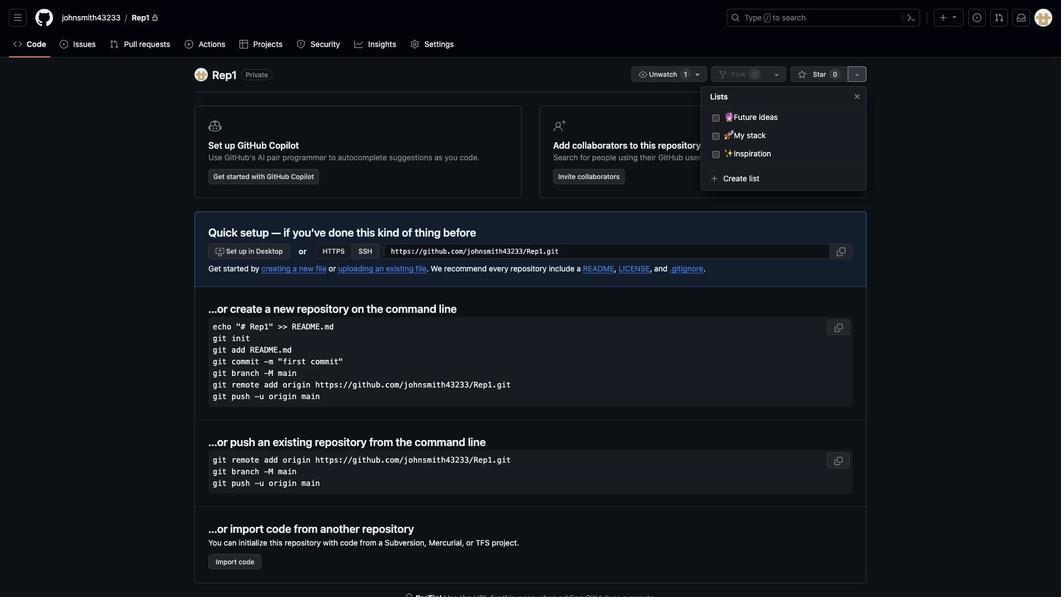 Task type: vqa. For each thing, say whether or not it's contained in the screenshot.
line to the right
yes



Task type: describe. For each thing, give the bounding box(es) containing it.
github's
[[224, 153, 256, 162]]

search
[[782, 13, 806, 22]]

the for on
[[367, 302, 383, 315]]

1 vertical spatial this
[[357, 226, 375, 239]]

setup
[[240, 226, 269, 239]]

on
[[352, 302, 364, 315]]

collaborators for invite
[[578, 172, 620, 180]]

code
[[27, 40, 46, 49]]

insights
[[368, 40, 396, 49]]

list containing johnsmith43233 /
[[57, 9, 720, 27]]

ssh button
[[352, 244, 380, 259]]

johnsmith43233
[[62, 13, 121, 22]]

creating
[[262, 264, 291, 273]]

lock image
[[152, 14, 158, 21]]

johnsmith43233 /
[[62, 13, 127, 22]]

triangle down image
[[950, 12, 959, 21]]

echo
[[213, 322, 231, 331]]

command for …or create a new repository on the command line
[[386, 302, 437, 315]]

security link
[[292, 36, 345, 53]]

projects link
[[235, 36, 288, 53]]

shield image
[[297, 40, 305, 49]]

commit"
[[311, 357, 343, 366]]

up for in
[[239, 247, 247, 255]]

creating a new file link
[[262, 264, 327, 273]]

a right include on the top of the page
[[577, 264, 581, 273]]

command for …or push an existing repository from the command line
[[415, 435, 466, 448]]

1 . from the left
[[427, 264, 429, 273]]

pull requests link
[[105, 36, 176, 53]]

you
[[208, 538, 222, 547]]

can
[[224, 538, 237, 547]]

uploading
[[338, 264, 373, 273]]

line for …or create a new repository on the command line
[[439, 302, 457, 315]]

set up in desktop link
[[208, 244, 290, 259]]

private
[[246, 71, 268, 79]]

or down https button
[[329, 264, 336, 273]]

search
[[553, 153, 578, 162]]

every
[[489, 264, 509, 273]]

import code
[[216, 558, 254, 566]]

add
[[553, 140, 570, 150]]

1 vertical spatial add
[[264, 380, 278, 389]]

or inside …or import code from another repository you can initialize this repository with code from a subversion, mercurial, or tfs project.
[[466, 538, 474, 547]]

started for by
[[223, 264, 249, 273]]

2 vertical spatial from
[[360, 538, 377, 547]]

lists
[[710, 92, 728, 101]]

import
[[230, 522, 264, 535]]

🔮
[[724, 112, 732, 121]]

repository left on
[[297, 302, 349, 315]]

1 horizontal spatial issue opened image
[[973, 13, 982, 22]]

repository up git remote add origin https://github.com/johnsmith43233/rep1.git git branch -m main git push -u origin main at the left bottom
[[315, 435, 367, 448]]

a up rep1"
[[265, 302, 271, 315]]

collaborators for add
[[572, 140, 628, 150]]

invite
[[558, 172, 576, 180]]

thing
[[415, 226, 441, 239]]

1 horizontal spatial an
[[375, 264, 384, 273]]

initialize
[[239, 538, 268, 547]]

git pull request image for rightmost issue opened image
[[995, 13, 1004, 22]]

add collaborators to this repository search for people using their github username or email address.
[[553, 140, 784, 162]]

graph image
[[354, 40, 363, 49]]

4 git from the top
[[213, 369, 227, 378]]

…or for …or create a new repository on the command line
[[208, 302, 228, 315]]

of
[[402, 226, 412, 239]]

🔮 future ideas
[[724, 112, 778, 121]]

get started by creating a new file or uploading an existing file .                we recommend every repository include a readme , license ,               and .gitignore .
[[208, 264, 706, 273]]

https://github.com/johnsmith43233/rep1.git inside echo "# rep1" >> readme.md git init git add readme.md git commit -m "first commit" git branch -m main git remote add origin https://github.com/johnsmith43233/rep1.git git push -u origin main
[[315, 380, 511, 389]]

issues link
[[55, 36, 101, 53]]

pull requests
[[124, 40, 170, 49]]

copy to clipboard image for …or push an existing repository from the command line
[[834, 457, 843, 465]]

and
[[654, 264, 668, 273]]

gear image
[[410, 40, 419, 49]]

set for github
[[208, 140, 222, 150]]

code.
[[460, 153, 480, 162]]

init
[[231, 334, 250, 343]]

done
[[329, 226, 354, 239]]

table image
[[239, 40, 248, 49]]

johnsmith43233 link
[[57, 9, 125, 27]]

projects
[[253, 40, 283, 49]]

mercurial,
[[429, 538, 464, 547]]

5 git from the top
[[213, 380, 227, 389]]

create
[[230, 302, 262, 315]]

git remote add origin https://github.com/johnsmith43233/rep1.git git branch -m main git push -u origin main
[[213, 456, 511, 488]]

✨ inspiration
[[724, 149, 771, 158]]

invite collaborators link
[[553, 169, 625, 184]]

1 horizontal spatial code
[[266, 522, 291, 535]]

1 horizontal spatial existing
[[386, 264, 414, 273]]

see your forks of this repository image
[[773, 70, 782, 79]]

settings link
[[406, 36, 459, 53]]

homepage image
[[35, 9, 53, 27]]

0 vertical spatial from
[[369, 435, 393, 448]]

issues
[[73, 40, 96, 49]]

add inside git remote add origin https://github.com/johnsmith43233/rep1.git git branch -m main git push -u origin main
[[264, 456, 278, 465]]

0 vertical spatial new
[[299, 264, 314, 273]]

plus image
[[939, 13, 948, 22]]

quick setup — if you've done this kind of thing before
[[208, 226, 476, 239]]

0 vertical spatial add
[[231, 346, 245, 355]]

branch inside git remote add origin https://github.com/johnsmith43233/rep1.git git branch -m main git push -u origin main
[[231, 467, 259, 476]]

unwatch
[[648, 70, 679, 78]]

/ for johnsmith43233
[[125, 13, 127, 22]]

remote inside git remote add origin https://github.com/johnsmith43233/rep1.git git branch -m main git push -u origin main
[[231, 456, 259, 465]]

get for get started by creating a new file or uploading an existing file .                we recommend every repository include a readme , license ,               and .gitignore .
[[208, 264, 221, 273]]

code link
[[9, 36, 51, 53]]

"#
[[236, 322, 245, 331]]

light bulb image
[[405, 593, 414, 597]]

to for this
[[630, 140, 638, 150]]

person add image
[[553, 119, 567, 133]]

add this repository to a list image
[[853, 70, 862, 79]]

1 file from the left
[[316, 264, 327, 273]]

actions
[[199, 40, 225, 49]]

insights link
[[350, 36, 402, 53]]

repository inside add collaborators to this repository search for people using their github username or email address.
[[658, 140, 701, 150]]

menu containing lists
[[701, 82, 867, 200]]

owner avatar image
[[195, 68, 208, 81]]

import code link
[[208, 554, 262, 569]]

🚀 my stack
[[724, 130, 766, 140]]

none checkbox inside lists "list"
[[713, 132, 720, 141]]

by
[[251, 264, 259, 273]]

push inside echo "# rep1" >> readme.md git init git add readme.md git commit -m "first commit" git branch -m main git remote add origin https://github.com/johnsmith43233/rep1.git git push -u origin main
[[231, 392, 250, 401]]

2 . from the left
[[704, 264, 706, 273]]

1 git from the top
[[213, 334, 227, 343]]

1 vertical spatial rep1
[[212, 68, 237, 81]]

quick
[[208, 226, 238, 239]]

programmer
[[283, 153, 327, 162]]

.gitignore
[[670, 264, 704, 273]]

get started with github copilot link
[[208, 169, 319, 184]]

you've
[[293, 226, 326, 239]]

.gitignore link
[[670, 264, 704, 273]]

repository up subversion,
[[362, 522, 414, 535]]

use
[[208, 153, 222, 162]]

set for in
[[226, 247, 237, 255]]

Clone URL text field
[[384, 244, 830, 259]]

you
[[445, 153, 458, 162]]

0 vertical spatial readme.md
[[292, 322, 334, 331]]

get for get started with github copilot
[[213, 172, 225, 180]]

1 vertical spatial existing
[[273, 435, 312, 448]]

a right the creating in the top left of the page
[[293, 264, 297, 273]]

1 vertical spatial new
[[273, 302, 295, 315]]

with inside …or import code from another repository you can initialize this repository with code from a subversion, mercurial, or tfs project.
[[323, 538, 338, 547]]

1 vertical spatial code
[[340, 538, 358, 547]]

rep1"
[[250, 322, 273, 331]]

https
[[323, 247, 345, 255]]

🚀
[[724, 130, 732, 140]]

to for search
[[773, 13, 780, 22]]



Task type: locate. For each thing, give the bounding box(es) containing it.
file down https button
[[316, 264, 327, 273]]

0 vertical spatial branch
[[231, 369, 259, 378]]

1 vertical spatial git pull request image
[[110, 40, 119, 49]]

up inside set up github copilot use github's ai pair programmer to autocomplete suggestions as you code.
[[225, 140, 235, 150]]

1 0 from the left
[[753, 70, 757, 78]]

. left 'we'
[[427, 264, 429, 273]]

branch inside echo "# rep1" >> readme.md git init git add readme.md git commit -m "first commit" git branch -m main git remote add origin https://github.com/johnsmith43233/rep1.git git push -u origin main
[[231, 369, 259, 378]]

from up git remote add origin https://github.com/johnsmith43233/rep1.git git branch -m main git push -u origin main at the left bottom
[[369, 435, 393, 448]]

to up using
[[630, 140, 638, 150]]

this right initialize at the left
[[270, 538, 283, 547]]

0 horizontal spatial with
[[251, 172, 265, 180]]

create
[[724, 174, 747, 183]]

m
[[269, 357, 273, 366]]

0 vertical spatial rep1
[[132, 13, 150, 22]]

to left search
[[773, 13, 780, 22]]

file
[[316, 264, 327, 273], [416, 264, 427, 273]]

collaborators down people
[[578, 172, 620, 180]]

git pull request image left notifications icon
[[995, 13, 1004, 22]]

0 vertical spatial issue opened image
[[973, 13, 982, 22]]

1 vertical spatial to
[[630, 140, 638, 150]]

rep1 link
[[127, 9, 163, 27], [212, 68, 237, 81]]

to inside set up github copilot use github's ai pair programmer to autocomplete suggestions as you code.
[[329, 153, 336, 162]]

0 vertical spatial up
[[225, 140, 235, 150]]

2 copy to clipboard image from the top
[[834, 457, 843, 465]]

1 vertical spatial branch
[[231, 467, 259, 476]]

u up import
[[259, 479, 264, 488]]

0 for star 0
[[833, 70, 838, 78]]

set inside set up github copilot use github's ai pair programmer to autocomplete suggestions as you code.
[[208, 140, 222, 150]]

2 …or from the top
[[208, 435, 228, 448]]

0 vertical spatial https://github.com/johnsmith43233/rep1.git
[[315, 380, 511, 389]]

from left subversion,
[[360, 538, 377, 547]]

set right "desktop download" image
[[226, 247, 237, 255]]

0 vertical spatial remote
[[231, 380, 259, 389]]

rep1 link up pull requests
[[127, 9, 163, 27]]

1 horizontal spatial 0
[[833, 70, 838, 78]]

future
[[734, 112, 757, 121]]

list
[[57, 9, 720, 27]]

invite collaborators
[[558, 172, 620, 180]]

with down ai
[[251, 172, 265, 180]]

suggestions
[[389, 153, 432, 162]]

remote inside echo "# rep1" >> readme.md git init git add readme.md git commit -m "first commit" git branch -m main git remote add origin https://github.com/johnsmith43233/rep1.git git push -u origin main
[[231, 380, 259, 389]]

desktop download image
[[216, 247, 224, 256]]

get started with github copilot
[[213, 172, 314, 180]]

2 https://github.com/johnsmith43233/rep1.git from the top
[[315, 456, 511, 465]]

create list
[[721, 174, 760, 183]]

1 vertical spatial u
[[259, 479, 264, 488]]

1 horizontal spatial rep1 link
[[212, 68, 237, 81]]

repository right every
[[511, 264, 547, 273]]

0 horizontal spatial file
[[316, 264, 327, 273]]

new up >>
[[273, 302, 295, 315]]

the right on
[[367, 302, 383, 315]]

3 …or from the top
[[208, 522, 228, 535]]

1 https://github.com/johnsmith43233/rep1.git from the top
[[315, 380, 511, 389]]

…or create a new repository on the command line
[[208, 302, 457, 315]]

0 right fork
[[753, 70, 757, 78]]

1
[[684, 70, 687, 78]]

>>
[[278, 322, 287, 331]]

set up in desktop
[[224, 247, 283, 255]]

/ inside type / to search
[[765, 14, 769, 22]]

1 vertical spatial collaborators
[[578, 172, 620, 180]]

rep1 right "owner avatar"
[[212, 68, 237, 81]]

2 vertical spatial code
[[239, 558, 254, 566]]

…or push an existing repository from the command line
[[208, 435, 486, 448]]

0 horizontal spatial this
[[270, 538, 283, 547]]

1 horizontal spatial this
[[357, 226, 375, 239]]

or inside add collaborators to this repository search for people using their github username or email address.
[[723, 153, 730, 162]]

github right their
[[658, 153, 683, 162]]

1 vertical spatial get
[[208, 264, 221, 273]]

0 horizontal spatial /
[[125, 13, 127, 22]]

1 horizontal spatial up
[[239, 247, 247, 255]]

git
[[213, 334, 227, 343], [213, 346, 227, 355], [213, 357, 227, 366], [213, 369, 227, 378], [213, 380, 227, 389], [213, 392, 227, 401], [213, 456, 227, 465], [213, 467, 227, 476], [213, 479, 227, 488]]

license
[[619, 264, 650, 273]]

…or import code from another repository you can initialize this repository with code from a subversion, mercurial, or tfs project.
[[208, 522, 519, 547]]

1 vertical spatial rep1 link
[[212, 68, 237, 81]]

1 vertical spatial an
[[258, 435, 270, 448]]

started left by
[[223, 264, 249, 273]]

ai
[[258, 153, 265, 162]]

or up creating a new file link
[[299, 247, 307, 256]]

list
[[749, 174, 760, 183]]

1 vertical spatial copy to clipboard image
[[834, 457, 843, 465]]

/
[[125, 13, 127, 22], [765, 14, 769, 22]]

from
[[369, 435, 393, 448], [294, 522, 318, 535], [360, 538, 377, 547]]

issue opened image left issues at top left
[[59, 40, 68, 49]]

/ up pull
[[125, 13, 127, 22]]

1 vertical spatial with
[[323, 538, 338, 547]]

git pull request image left pull
[[110, 40, 119, 49]]

this inside …or import code from another repository you can initialize this repository with code from a subversion, mercurial, or tfs project.
[[270, 538, 283, 547]]

actions link
[[180, 36, 231, 53]]

1 horizontal spatial the
[[396, 435, 412, 448]]

"first
[[278, 357, 306, 366]]

a inside …or import code from another repository you can initialize this repository with code from a subversion, mercurial, or tfs project.
[[379, 538, 383, 547]]

repository up username
[[658, 140, 701, 150]]

command palette image
[[907, 13, 916, 22]]

collaborators up people
[[572, 140, 628, 150]]

1 horizontal spatial line
[[468, 435, 486, 448]]

2 vertical spatial …or
[[208, 522, 228, 535]]

code down another
[[340, 538, 358, 547]]

with
[[251, 172, 265, 180], [323, 538, 338, 547]]

to right programmer
[[329, 153, 336, 162]]

github inside set up github copilot use github's ai pair programmer to autocomplete suggestions as you code.
[[237, 140, 267, 150]]

1 , from the left
[[615, 264, 617, 273]]

github
[[237, 140, 267, 150], [658, 153, 683, 162], [267, 172, 289, 180]]

desktop
[[256, 247, 283, 255]]

https button
[[316, 244, 352, 259]]

9 git from the top
[[213, 479, 227, 488]]

0 horizontal spatial line
[[439, 302, 457, 315]]

line
[[439, 302, 457, 315], [468, 435, 486, 448]]

1 m from the top
[[269, 369, 273, 378]]

0 vertical spatial copy to clipboard image
[[834, 323, 843, 332]]

the for from
[[396, 435, 412, 448]]

ssh
[[359, 247, 372, 255]]

1 vertical spatial copilot
[[291, 172, 314, 180]]

origin
[[283, 380, 311, 389], [269, 392, 297, 401], [283, 456, 311, 465], [269, 479, 297, 488]]

this inside add collaborators to this repository search for people using their github username or email address.
[[640, 140, 656, 150]]

set up use
[[208, 140, 222, 150]]

the up git remote add origin https://github.com/johnsmith43233/rep1.git git branch -m main git push -u origin main at the left bottom
[[396, 435, 412, 448]]

up left in
[[239, 247, 247, 255]]

…or inside …or import code from another repository you can initialize this repository with code from a subversion, mercurial, or tfs project.
[[208, 522, 228, 535]]

started
[[227, 172, 250, 180], [223, 264, 249, 273]]

new right the creating in the top left of the page
[[299, 264, 314, 273]]

2 , from the left
[[650, 264, 652, 273]]

git pull request image for issue opened image within the 'issues' link
[[110, 40, 119, 49]]

0 horizontal spatial git pull request image
[[110, 40, 119, 49]]

a left subversion,
[[379, 538, 383, 547]]

readme.md
[[292, 322, 334, 331], [250, 346, 292, 355]]

0 vertical spatial the
[[367, 302, 383, 315]]

line for …or push an existing repository from the command line
[[468, 435, 486, 448]]

1 vertical spatial remote
[[231, 456, 259, 465]]

type
[[745, 13, 762, 22]]

star image
[[798, 70, 807, 79]]

settings
[[425, 40, 454, 49]]

2 git from the top
[[213, 346, 227, 355]]

started down github's
[[227, 172, 250, 180]]

code image
[[13, 40, 22, 49]]

0 vertical spatial this
[[640, 140, 656, 150]]

0 vertical spatial line
[[439, 302, 457, 315]]

started for with
[[227, 172, 250, 180]]

get
[[213, 172, 225, 180], [208, 264, 221, 273]]

fork
[[732, 70, 746, 78]]

repository down another
[[285, 538, 321, 547]]

lists list
[[710, 109, 857, 161]]

0 horizontal spatial the
[[367, 302, 383, 315]]

plus image
[[710, 174, 719, 183]]

copilot up pair
[[269, 140, 299, 150]]

copilot image
[[208, 119, 222, 133]]

0 vertical spatial collaborators
[[572, 140, 628, 150]]

play image
[[185, 40, 194, 49]]

main
[[278, 369, 297, 378], [301, 392, 320, 401], [278, 467, 297, 476], [301, 479, 320, 488]]

readme.md down …or create a new repository on the command line
[[292, 322, 334, 331]]

None checkbox
[[713, 132, 720, 141]]

0 vertical spatial …or
[[208, 302, 228, 315]]

0 horizontal spatial to
[[329, 153, 336, 162]]

0 vertical spatial set
[[208, 140, 222, 150]]

0 vertical spatial existing
[[386, 264, 414, 273]]

or
[[723, 153, 730, 162], [299, 247, 307, 256], [329, 264, 336, 273], [466, 538, 474, 547]]

0 vertical spatial code
[[266, 522, 291, 535]]

2 vertical spatial to
[[329, 153, 336, 162]]

0 horizontal spatial code
[[239, 558, 254, 566]]

collaborators inside add collaborators to this repository search for people using their github username or email address.
[[572, 140, 628, 150]]

0 right 'star'
[[833, 70, 838, 78]]

from left another
[[294, 522, 318, 535]]

1 vertical spatial github
[[658, 153, 683, 162]]

pull
[[124, 40, 137, 49]]

m inside echo "# rep1" >> readme.md git init git add readme.md git commit -m "first commit" git branch -m main git remote add origin https://github.com/johnsmith43233/rep1.git git push -u origin main
[[269, 369, 273, 378]]

copilot inside set up github copilot use github's ai pair programmer to autocomplete suggestions as you code.
[[269, 140, 299, 150]]

close menu image
[[853, 92, 862, 101]]

1 vertical spatial command
[[415, 435, 466, 448]]

1 vertical spatial up
[[239, 247, 247, 255]]

2 horizontal spatial code
[[340, 538, 358, 547]]

username
[[686, 153, 721, 162]]

repo forked image
[[719, 70, 727, 79]]

to inside add collaborators to this repository search for people using their github username or email address.
[[630, 140, 638, 150]]

or left tfs
[[466, 538, 474, 547]]

0 vertical spatial rep1 link
[[127, 9, 163, 27]]

1 horizontal spatial to
[[630, 140, 638, 150]]

issue opened image right triangle down icon
[[973, 13, 982, 22]]

readme.md up m
[[250, 346, 292, 355]]

1 vertical spatial set
[[226, 247, 237, 255]]

this up ssh
[[357, 226, 375, 239]]

subversion,
[[385, 538, 427, 547]]

collaborators
[[572, 140, 628, 150], [578, 172, 620, 180]]

push
[[231, 392, 250, 401], [230, 435, 255, 448], [231, 479, 250, 488]]

…or
[[208, 302, 228, 315], [208, 435, 228, 448], [208, 522, 228, 535]]

license link
[[619, 264, 650, 273]]

1 horizontal spatial ,
[[650, 264, 652, 273]]

https://github.com/johnsmith43233/rep1.git
[[315, 380, 511, 389], [315, 456, 511, 465]]

, left and
[[650, 264, 652, 273]]

1 horizontal spatial with
[[323, 538, 338, 547]]

issue opened image
[[973, 13, 982, 22], [59, 40, 68, 49]]

or left email on the top of page
[[723, 153, 730, 162]]

1 copy to clipboard image from the top
[[834, 323, 843, 332]]

m inside git remote add origin https://github.com/johnsmith43233/rep1.git git branch -m main git push -u origin main
[[269, 467, 273, 476]]

/ for type
[[765, 14, 769, 22]]

u down "commit"
[[259, 392, 264, 401]]

1 vertical spatial line
[[468, 435, 486, 448]]

star 0
[[811, 70, 838, 78]]

if
[[284, 226, 290, 239]]

2 branch from the top
[[231, 467, 259, 476]]

git pull request image
[[995, 13, 1004, 22], [110, 40, 119, 49]]

1 vertical spatial from
[[294, 522, 318, 535]]

remote
[[231, 380, 259, 389], [231, 456, 259, 465]]

in
[[249, 247, 254, 255]]

copy to clipboard image for …or create a new repository on the command line
[[834, 323, 843, 332]]

1 branch from the top
[[231, 369, 259, 378]]

their
[[640, 153, 656, 162]]

…or for …or push an existing repository from the command line
[[208, 435, 228, 448]]

2 file from the left
[[416, 264, 427, 273]]

2 u from the top
[[259, 479, 264, 488]]

, left license link
[[615, 264, 617, 273]]

0 horizontal spatial set
[[208, 140, 222, 150]]

0 vertical spatial m
[[269, 369, 273, 378]]

stack
[[747, 130, 766, 140]]

7 git from the top
[[213, 456, 227, 465]]

u inside echo "# rep1" >> readme.md git init git add readme.md git commit -m "first commit" git branch -m main git remote add origin https://github.com/johnsmith43233/rep1.git git push -u origin main
[[259, 392, 264, 401]]

copilot down programmer
[[291, 172, 314, 180]]

0 vertical spatial copilot
[[269, 140, 299, 150]]

using
[[619, 153, 638, 162]]

0 vertical spatial github
[[237, 140, 267, 150]]

my
[[734, 130, 745, 140]]

0
[[753, 70, 757, 78], [833, 70, 838, 78]]

pair
[[267, 153, 280, 162]]

github inside add collaborators to this repository search for people using their github username or email address.
[[658, 153, 683, 162]]

0 horizontal spatial existing
[[273, 435, 312, 448]]

0 vertical spatial started
[[227, 172, 250, 180]]

1 u from the top
[[259, 392, 264, 401]]

✨
[[724, 149, 732, 158]]

uploading an existing file link
[[338, 264, 427, 273]]

.
[[427, 264, 429, 273], [704, 264, 706, 273]]

include
[[549, 264, 575, 273]]

0 vertical spatial git pull request image
[[995, 13, 1004, 22]]

/ right type at top
[[765, 14, 769, 22]]

2 remote from the top
[[231, 456, 259, 465]]

0 vertical spatial command
[[386, 302, 437, 315]]

0 horizontal spatial rep1
[[132, 13, 150, 22]]

1 …or from the top
[[208, 302, 228, 315]]

2 m from the top
[[269, 467, 273, 476]]

git pull request image inside pull requests link
[[110, 40, 119, 49]]

1 remote from the top
[[231, 380, 259, 389]]

1 vertical spatial the
[[396, 435, 412, 448]]

0 vertical spatial an
[[375, 264, 384, 273]]

issue opened image inside 'issues' link
[[59, 40, 68, 49]]

1 vertical spatial readme.md
[[250, 346, 292, 355]]

2 vertical spatial push
[[231, 479, 250, 488]]

code right the import
[[239, 558, 254, 566]]

2 0 from the left
[[833, 70, 838, 78]]

with down another
[[323, 538, 338, 547]]

get down "desktop download" image
[[208, 264, 221, 273]]

project.
[[492, 538, 519, 547]]

1 horizontal spatial file
[[416, 264, 427, 273]]

0 horizontal spatial 0
[[753, 70, 757, 78]]

0 for fork 0
[[753, 70, 757, 78]]

with inside get started with github copilot link
[[251, 172, 265, 180]]

up up github's
[[225, 140, 235, 150]]

as
[[435, 153, 443, 162]]

push inside git remote add origin https://github.com/johnsmith43233/rep1.git git branch -m main git push -u origin main
[[231, 479, 250, 488]]

github up ai
[[237, 140, 267, 150]]

—
[[272, 226, 281, 239]]

tfs
[[476, 538, 490, 547]]

readme
[[583, 264, 615, 273]]

branch
[[231, 369, 259, 378], [231, 467, 259, 476]]

0 horizontal spatial issue opened image
[[59, 40, 68, 49]]

up for github
[[225, 140, 235, 150]]

2 vertical spatial this
[[270, 538, 283, 547]]

1 horizontal spatial git pull request image
[[995, 13, 1004, 22]]

2 vertical spatial github
[[267, 172, 289, 180]]

3 git from the top
[[213, 357, 227, 366]]

1 vertical spatial push
[[230, 435, 255, 448]]

eye image
[[639, 70, 648, 79]]

. right and
[[704, 264, 706, 273]]

/ inside johnsmith43233 /
[[125, 13, 127, 22]]

this up their
[[640, 140, 656, 150]]

1 horizontal spatial .
[[704, 264, 706, 273]]

,
[[615, 264, 617, 273], [650, 264, 652, 273]]

import
[[216, 558, 237, 566]]

code up initialize at the left
[[266, 522, 291, 535]]

before
[[443, 226, 476, 239]]

1 vertical spatial m
[[269, 467, 273, 476]]

0 horizontal spatial ,
[[615, 264, 617, 273]]

https://github.com/johnsmith43233/rep1.git inside git remote add origin https://github.com/johnsmith43233/rep1.git git branch -m main git push -u origin main
[[315, 456, 511, 465]]

0 users starred this repository element
[[829, 69, 841, 80]]

u inside git remote add origin https://github.com/johnsmith43233/rep1.git git branch -m main git push -u origin main
[[259, 479, 264, 488]]

inspiration
[[734, 149, 771, 158]]

menu
[[701, 82, 867, 200]]

get down use
[[213, 172, 225, 180]]

copy to clipboard image
[[837, 247, 846, 256]]

rep1 inside 'link'
[[132, 13, 150, 22]]

set up github copilot use github's ai pair programmer to autocomplete suggestions as you code.
[[208, 140, 480, 162]]

another
[[320, 522, 360, 535]]

0 horizontal spatial an
[[258, 435, 270, 448]]

None checkbox
[[713, 113, 720, 123], [713, 150, 720, 159], [713, 113, 720, 123], [713, 150, 720, 159]]

file left 'we'
[[416, 264, 427, 273]]

copy to clipboard image
[[834, 323, 843, 332], [834, 457, 843, 465]]

1 horizontal spatial /
[[765, 14, 769, 22]]

0 vertical spatial push
[[231, 392, 250, 401]]

0 horizontal spatial rep1 link
[[127, 9, 163, 27]]

rep1 link right "owner avatar"
[[212, 68, 237, 81]]

address.
[[753, 153, 784, 162]]

2 horizontal spatial this
[[640, 140, 656, 150]]

8 git from the top
[[213, 467, 227, 476]]

2 horizontal spatial to
[[773, 13, 780, 22]]

security
[[311, 40, 340, 49]]

rep1 left lock icon
[[132, 13, 150, 22]]

notifications image
[[1017, 13, 1026, 22]]

1 vertical spatial started
[[223, 264, 249, 273]]

1 horizontal spatial new
[[299, 264, 314, 273]]

github down pair
[[267, 172, 289, 180]]

6 git from the top
[[213, 392, 227, 401]]



